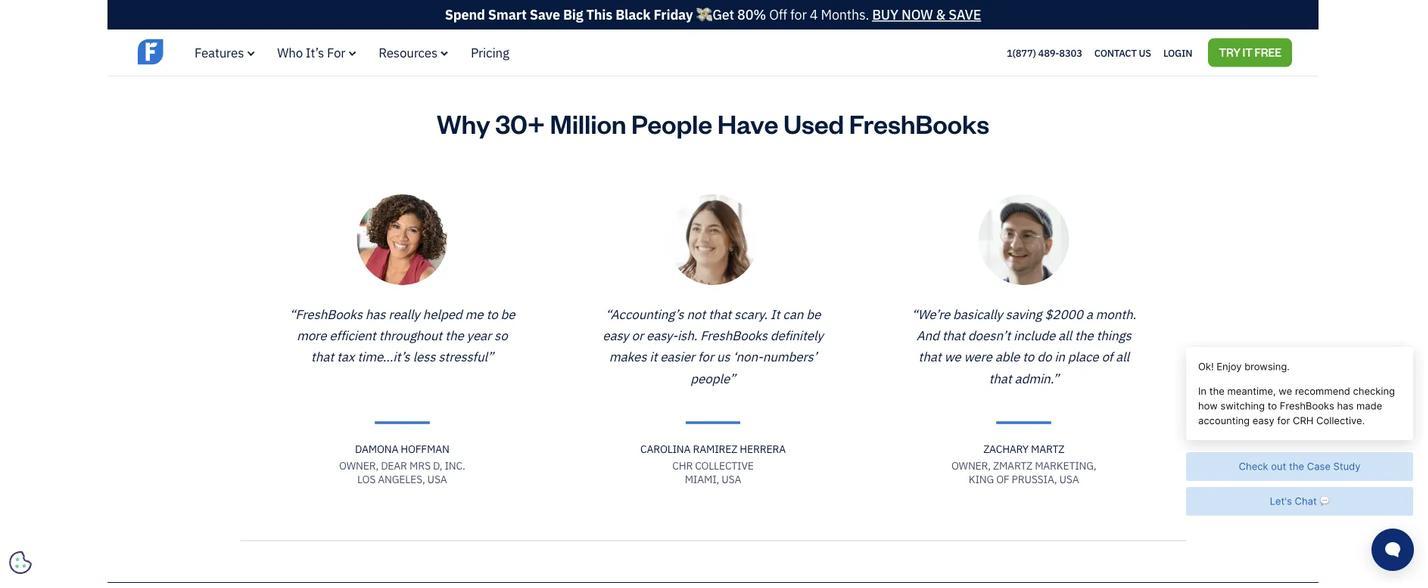 Task type: vqa. For each thing, say whether or not it's contained in the screenshot.
And
yes



Task type: describe. For each thing, give the bounding box(es) containing it.
of inside "we're basically saving $2000 a month. and that doesn't include all the things that we were able to do in place of all that admin."
[[1102, 349, 1113, 365]]

months.
[[821, 6, 869, 23]]

collective
[[695, 459, 754, 473]]

contact
[[1095, 46, 1137, 59]]

spend smart save big this black friday 💸 get 80% off for 4 months. buy now & save
[[445, 6, 981, 23]]

free
[[1255, 45, 1282, 59]]

be for "accounting's not that scary. it can be easy or easy-ish. freshbooks definitely makes it easier for us 'non-numbers' people"
[[807, 306, 821, 323]]

80%
[[738, 6, 766, 23]]

in
[[1055, 349, 1065, 365]]

were
[[964, 349, 993, 365]]

1(877) 489-8303 link
[[1007, 46, 1083, 59]]

for inside "accounting's not that scary. it can be easy or easy-ish. freshbooks definitely makes it easier for us 'non-numbers' people"
[[698, 349, 714, 365]]

throughout
[[379, 327, 442, 344]]

spend
[[445, 6, 485, 23]]

do
[[1037, 349, 1052, 365]]

really
[[389, 306, 420, 323]]

"accounting's
[[606, 306, 684, 323]]

the inside "freshbooks has really helped me to be more efficient throughout the year so that tax time…it's less stressful"
[[445, 327, 464, 344]]

1 horizontal spatial all
[[1116, 349, 1130, 365]]

'non-
[[733, 349, 763, 365]]

less
[[413, 349, 436, 365]]

"we're basically saving $2000 a month. and that doesn't include all the things that we were able to do in place of all that admin."
[[912, 306, 1137, 387]]

resources link
[[379, 44, 448, 61]]

carolina
[[641, 442, 691, 456]]

zachary martz owner, zmartz marketing, king of prussia, usa
[[952, 442, 1097, 486]]

for
[[327, 44, 345, 61]]

used
[[784, 106, 844, 140]]

damona
[[355, 442, 398, 456]]

&
[[936, 6, 946, 23]]

"accounting's not that scary. it can be easy or easy-ish. freshbooks definitely makes it easier for us 'non-numbers' people"
[[603, 306, 824, 387]]

login
[[1164, 46, 1193, 59]]

pricing
[[471, 44, 509, 61]]

ramirez
[[693, 442, 738, 456]]

1(877) 489-8303
[[1007, 46, 1083, 59]]

that down and at the bottom
[[919, 349, 942, 365]]

why
[[437, 106, 490, 140]]

saving
[[1006, 306, 1042, 323]]

can
[[783, 306, 804, 323]]

that inside "accounting's not that scary. it can be easy or easy-ish. freshbooks definitely makes it easier for us 'non-numbers' people"
[[709, 306, 732, 323]]

now
[[902, 6, 933, 23]]

cookie consent banner dialog
[[11, 398, 239, 572]]

admin."
[[1015, 370, 1059, 387]]

login link
[[1164, 43, 1193, 63]]

angeles,
[[378, 472, 425, 486]]

owner, for were
[[952, 459, 991, 473]]

place
[[1068, 349, 1099, 365]]

numbers'
[[763, 349, 817, 365]]

stressful"
[[439, 349, 494, 365]]

friday
[[654, 6, 693, 23]]

a
[[1086, 306, 1093, 323]]

people"
[[691, 370, 736, 387]]

who
[[277, 44, 303, 61]]

of inside zachary martz owner, zmartz marketing, king of prussia, usa
[[997, 472, 1010, 486]]

we
[[945, 349, 961, 365]]

chr
[[673, 459, 693, 473]]

it
[[771, 306, 780, 323]]

why 30+ million people have used freshbooks
[[437, 106, 990, 140]]

it inside "accounting's not that scary. it can be easy or easy-ish. freshbooks definitely makes it easier for us 'non-numbers' people"
[[650, 349, 657, 365]]

be for "freshbooks has really helped me to be more efficient throughout the year so that tax time…it's less stressful"
[[501, 306, 515, 323]]

buy now & save link
[[872, 6, 981, 23]]

$2000
[[1045, 306, 1083, 323]]

try it free
[[1219, 45, 1282, 59]]

marketing,
[[1035, 459, 1097, 473]]

to inside "freshbooks has really helped me to be more efficient throughout the year so that tax time…it's less stressful"
[[486, 306, 498, 323]]

d,
[[433, 459, 442, 473]]

"freshbooks
[[289, 306, 363, 323]]

resources
[[379, 44, 438, 61]]

los
[[357, 472, 376, 486]]

mrs
[[410, 459, 431, 473]]

489-
[[1039, 46, 1060, 59]]

to inside "we're basically saving $2000 a month. and that doesn't include all the things that we were able to do in place of all that admin."
[[1023, 349, 1034, 365]]

zmartz
[[993, 459, 1033, 473]]

so
[[495, 327, 508, 344]]

hoffman
[[401, 442, 449, 456]]

save
[[530, 6, 560, 23]]

has
[[366, 306, 386, 323]]

things
[[1097, 327, 1132, 344]]

who it's for link
[[277, 44, 356, 61]]

buy
[[872, 6, 899, 23]]

big
[[563, 6, 583, 23]]



Task type: locate. For each thing, give the bounding box(es) containing it.
king
[[969, 472, 994, 486]]

off
[[769, 6, 787, 23]]

1 horizontal spatial owner,
[[952, 459, 991, 473]]

that inside "freshbooks has really helped me to be more efficient throughout the year so that tax time…it's less stressful"
[[311, 349, 334, 365]]

0 vertical spatial all
[[1059, 327, 1072, 344]]

all down things
[[1116, 349, 1130, 365]]

that down the able in the bottom right of the page
[[989, 370, 1012, 387]]

helped
[[423, 306, 462, 323]]

be up so
[[501, 306, 515, 323]]

martz
[[1031, 442, 1065, 456]]

0 vertical spatial for
[[790, 6, 807, 23]]

1 vertical spatial to
[[1023, 349, 1034, 365]]

be right can
[[807, 306, 821, 323]]

1 horizontal spatial it
[[1243, 45, 1253, 59]]

0 vertical spatial of
[[1102, 349, 1113, 365]]

able
[[995, 349, 1020, 365]]

💸
[[696, 6, 710, 23]]

that left tax
[[311, 349, 334, 365]]

owner, down damona
[[339, 459, 379, 473]]

0 horizontal spatial the
[[445, 327, 464, 344]]

carolina ramirez herrera chr collective miami, usa
[[641, 442, 786, 486]]

1 vertical spatial it
[[650, 349, 657, 365]]

doesn't
[[968, 327, 1011, 344]]

1 vertical spatial freshbooks
[[701, 327, 768, 344]]

contact us
[[1095, 46, 1152, 59]]

and
[[917, 327, 940, 344]]

owner, for time…it's
[[339, 459, 379, 473]]

for left us
[[698, 349, 714, 365]]

0 horizontal spatial for
[[698, 349, 714, 365]]

usa inside zachary martz owner, zmartz marketing, king of prussia, usa
[[1060, 472, 1079, 486]]

2 horizontal spatial usa
[[1060, 472, 1079, 486]]

more
[[297, 327, 327, 344]]

1 horizontal spatial the
[[1075, 327, 1094, 344]]

black
[[616, 6, 651, 23]]

prussia,
[[1012, 472, 1057, 486]]

owner, down zachary
[[952, 459, 991, 473]]

freshbooks
[[849, 106, 990, 140], [701, 327, 768, 344]]

0 horizontal spatial to
[[486, 306, 498, 323]]

0 horizontal spatial owner,
[[339, 459, 379, 473]]

of right king
[[997, 472, 1010, 486]]

0 vertical spatial to
[[486, 306, 498, 323]]

0 vertical spatial it
[[1243, 45, 1253, 59]]

owner, inside "damona hoffman owner, dear mrs d, inc. los angeles, usa"
[[339, 459, 379, 473]]

people
[[632, 106, 713, 140]]

get
[[713, 6, 734, 23]]

million
[[550, 106, 627, 140]]

usa right miami,
[[722, 472, 742, 486]]

1 usa from the left
[[427, 472, 447, 486]]

1 vertical spatial of
[[997, 472, 1010, 486]]

the up place
[[1075, 327, 1094, 344]]

easy-
[[647, 327, 678, 344]]

1 horizontal spatial be
[[807, 306, 821, 323]]

usa right prussia,
[[1060, 472, 1079, 486]]

freshbooks logo image
[[138, 38, 255, 66]]

1 owner, from the left
[[339, 459, 379, 473]]

damona hoffman owner, dear mrs d, inc. los angeles, usa
[[339, 442, 465, 486]]

be inside "accounting's not that scary. it can be easy or easy-ish. freshbooks definitely makes it easier for us 'non-numbers' people"
[[807, 306, 821, 323]]

8303
[[1060, 46, 1083, 59]]

year
[[467, 327, 492, 344]]

1 horizontal spatial to
[[1023, 349, 1034, 365]]

"freshbooks has really helped me to be more efficient throughout the year so that tax time…it's less stressful"
[[289, 306, 515, 365]]

us
[[1139, 46, 1152, 59]]

efficient
[[330, 327, 376, 344]]

this
[[586, 6, 613, 23]]

of down things
[[1102, 349, 1113, 365]]

to left do
[[1023, 349, 1034, 365]]

cookie preferences image
[[9, 552, 32, 575]]

1 horizontal spatial for
[[790, 6, 807, 23]]

0 horizontal spatial be
[[501, 306, 515, 323]]

contact us link
[[1095, 43, 1152, 63]]

that up we
[[942, 327, 965, 344]]

usa down hoffman
[[427, 472, 447, 486]]

who it's for
[[277, 44, 345, 61]]

owner,
[[339, 459, 379, 473], [952, 459, 991, 473]]

usa
[[427, 472, 447, 486], [722, 472, 742, 486], [1060, 472, 1079, 486]]

time…it's
[[358, 349, 410, 365]]

ish.
[[678, 327, 698, 344]]

or
[[632, 327, 644, 344]]

0 horizontal spatial it
[[650, 349, 657, 365]]

miami,
[[685, 472, 719, 486]]

pricing link
[[471, 44, 509, 61]]

freshbooks inside "accounting's not that scary. it can be easy or easy-ish. freshbooks definitely makes it easier for us 'non-numbers' people"
[[701, 327, 768, 344]]

2 usa from the left
[[722, 472, 742, 486]]

the up stressful"
[[445, 327, 464, 344]]

it down easy- at the left
[[650, 349, 657, 365]]

30+
[[495, 106, 545, 140]]

definitely
[[771, 327, 824, 344]]

it inside try it free link
[[1243, 45, 1253, 59]]

dear
[[381, 459, 407, 473]]

1 the from the left
[[445, 327, 464, 344]]

the inside "we're basically saving $2000 a month. and that doesn't include all the things that we were able to do in place of all that admin."
[[1075, 327, 1094, 344]]

usa inside "damona hoffman owner, dear mrs d, inc. los angeles, usa"
[[427, 472, 447, 486]]

it
[[1243, 45, 1253, 59], [650, 349, 657, 365]]

that
[[709, 306, 732, 323], [942, 327, 965, 344], [311, 349, 334, 365], [919, 349, 942, 365], [989, 370, 1012, 387]]

all down "$2000" at the right of page
[[1059, 327, 1072, 344]]

1 horizontal spatial usa
[[722, 472, 742, 486]]

easy
[[603, 327, 629, 344]]

be inside "freshbooks has really helped me to be more efficient throughout the year so that tax time…it's less stressful"
[[501, 306, 515, 323]]

0 horizontal spatial freshbooks
[[701, 327, 768, 344]]

us
[[717, 349, 730, 365]]

0 vertical spatial freshbooks
[[849, 106, 990, 140]]

the
[[445, 327, 464, 344], [1075, 327, 1094, 344]]

owner, inside zachary martz owner, zmartz marketing, king of prussia, usa
[[952, 459, 991, 473]]

tax
[[337, 349, 355, 365]]

1 horizontal spatial freshbooks
[[849, 106, 990, 140]]

1 be from the left
[[501, 306, 515, 323]]

2 be from the left
[[807, 306, 821, 323]]

me
[[465, 306, 483, 323]]

2 owner, from the left
[[952, 459, 991, 473]]

include
[[1014, 327, 1056, 344]]

for left 4
[[790, 6, 807, 23]]

smart
[[488, 6, 527, 23]]

that right not
[[709, 306, 732, 323]]

3 usa from the left
[[1060, 472, 1079, 486]]

to right me
[[486, 306, 498, 323]]

0 horizontal spatial of
[[997, 472, 1010, 486]]

easier
[[660, 349, 695, 365]]

1 vertical spatial for
[[698, 349, 714, 365]]

basically
[[953, 306, 1003, 323]]

0 horizontal spatial usa
[[427, 472, 447, 486]]

1(877)
[[1007, 46, 1036, 59]]

it's
[[306, 44, 324, 61]]

makes
[[609, 349, 647, 365]]

try it free link
[[1209, 38, 1293, 67]]

1 horizontal spatial of
[[1102, 349, 1113, 365]]

usa inside carolina ramirez herrera chr collective miami, usa
[[722, 472, 742, 486]]

it right "try"
[[1243, 45, 1253, 59]]

have
[[718, 106, 779, 140]]

features link
[[195, 44, 255, 61]]

month.
[[1096, 306, 1137, 323]]

scary.
[[735, 306, 768, 323]]

0 horizontal spatial all
[[1059, 327, 1072, 344]]

2 the from the left
[[1075, 327, 1094, 344]]

1 vertical spatial all
[[1116, 349, 1130, 365]]

inc.
[[445, 459, 465, 473]]



